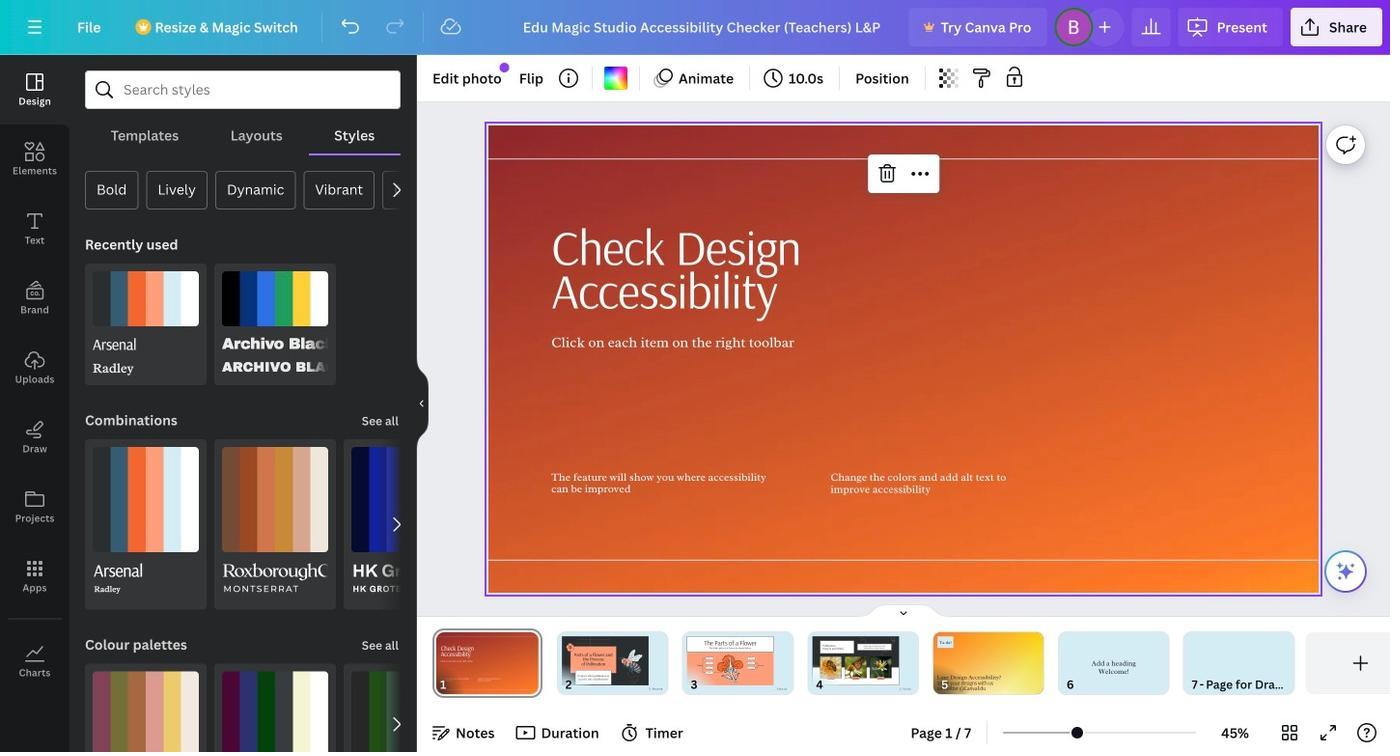Task type: locate. For each thing, give the bounding box(es) containing it.
pink rectangle image
[[562, 637, 649, 686], [687, 637, 774, 686], [813, 637, 899, 686]]

2 horizontal spatial apply style image
[[352, 672, 458, 752]]

Page title text field
[[455, 675, 463, 694]]

1 horizontal spatial apply style image
[[222, 672, 328, 752]]

2 apply style image from the left
[[222, 672, 328, 752]]

0 horizontal spatial apply style image
[[93, 672, 199, 752]]

hide image
[[416, 357, 429, 450]]

apply style image
[[93, 672, 199, 752], [222, 672, 328, 752], [352, 672, 458, 752]]

1 horizontal spatial pink rectangle image
[[687, 637, 774, 686]]

0 horizontal spatial pink rectangle image
[[562, 637, 649, 686]]

2 horizontal spatial pink rectangle image
[[813, 637, 899, 686]]

3 pink rectangle image from the left
[[813, 637, 899, 686]]



Task type: describe. For each thing, give the bounding box(es) containing it.
2 pink rectangle image from the left
[[687, 637, 774, 686]]

hide pages image
[[858, 604, 950, 619]]

main menu bar
[[0, 0, 1391, 55]]

1 apply style image from the left
[[93, 672, 199, 752]]

Design title text field
[[508, 8, 902, 46]]

no colour image
[[605, 67, 628, 90]]

canva assistant image
[[1335, 560, 1358, 583]]

side panel tab list
[[0, 55, 70, 696]]

Zoom button
[[1204, 718, 1267, 748]]

page 1 image
[[433, 633, 543, 694]]

3 apply style image from the left
[[352, 672, 458, 752]]

1 pink rectangle image from the left
[[562, 637, 649, 686]]

Search styles search field
[[124, 71, 362, 108]]



Task type: vqa. For each thing, say whether or not it's contained in the screenshot.
zoom button
yes



